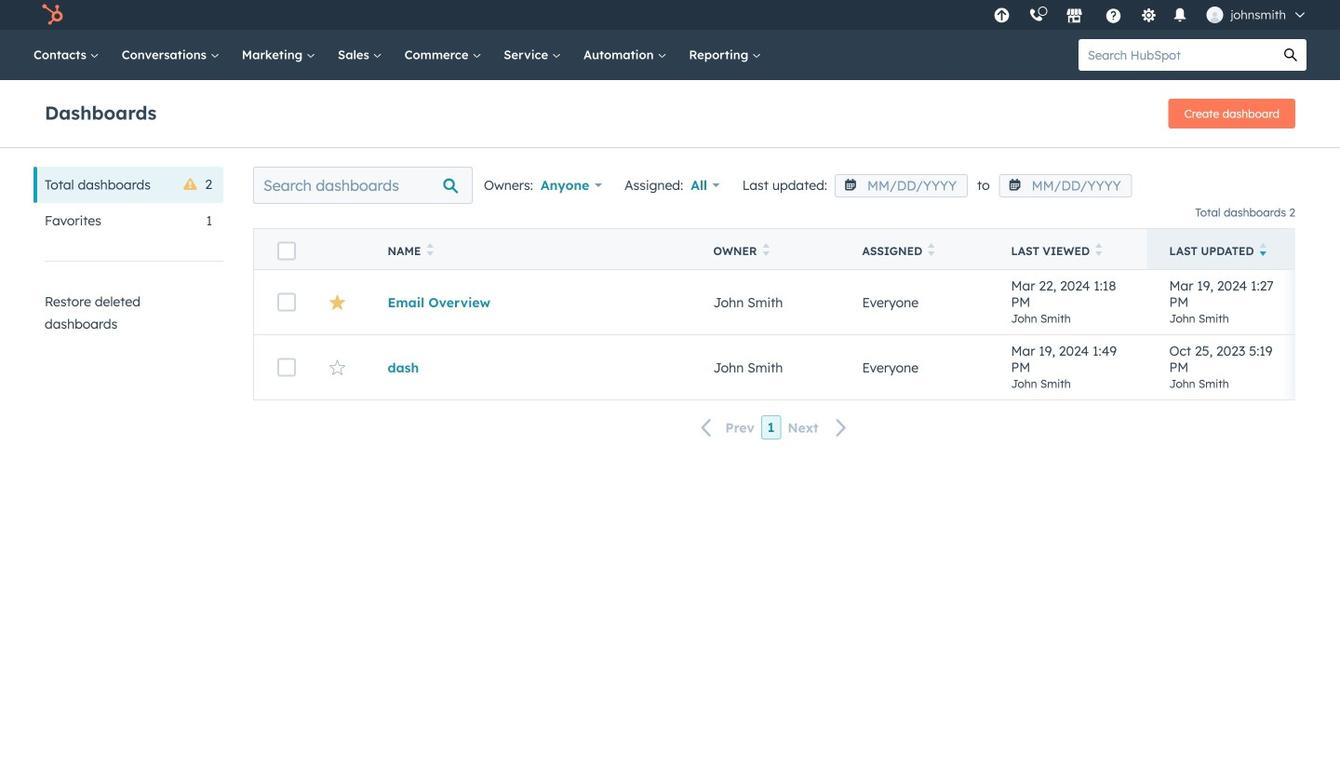Task type: locate. For each thing, give the bounding box(es) containing it.
Search HubSpot search field
[[1079, 39, 1276, 71]]

2 horizontal spatial press to sort. image
[[1096, 243, 1103, 256]]

MM/DD/YYYY text field
[[835, 174, 968, 197], [1000, 174, 1133, 197]]

menu
[[985, 0, 1319, 30]]

descending sort. press to sort ascending. element
[[1260, 243, 1267, 259]]

marketplaces image
[[1067, 8, 1083, 25]]

1 horizontal spatial mm/dd/yyyy text field
[[1000, 174, 1133, 197]]

0 horizontal spatial mm/dd/yyyy text field
[[835, 174, 968, 197]]

1 horizontal spatial press to sort. image
[[929, 243, 936, 256]]

press to sort. image
[[763, 243, 770, 256], [929, 243, 936, 256], [1096, 243, 1103, 256]]

1 press to sort. image from the left
[[763, 243, 770, 256]]

descending sort. press to sort ascending. image
[[1260, 243, 1267, 256]]

0 horizontal spatial press to sort. image
[[763, 243, 770, 256]]

banner
[[45, 93, 1296, 129]]

2 mm/dd/yyyy text field from the left
[[1000, 174, 1133, 197]]

pagination navigation
[[253, 415, 1296, 440]]

4 press to sort. element from the left
[[1096, 243, 1103, 259]]

press to sort. element
[[427, 243, 434, 259], [763, 243, 770, 259], [929, 243, 936, 259], [1096, 243, 1103, 259]]



Task type: vqa. For each thing, say whether or not it's contained in the screenshot.
Martin Sheen link
no



Task type: describe. For each thing, give the bounding box(es) containing it.
2 press to sort. image from the left
[[929, 243, 936, 256]]

Search dashboards search field
[[253, 167, 473, 204]]

1 press to sort. element from the left
[[427, 243, 434, 259]]

john smith image
[[1207, 7, 1224, 23]]

3 press to sort. element from the left
[[929, 243, 936, 259]]

2 press to sort. element from the left
[[763, 243, 770, 259]]

3 press to sort. image from the left
[[1096, 243, 1103, 256]]

press to sort. image
[[427, 243, 434, 256]]

1 mm/dd/yyyy text field from the left
[[835, 174, 968, 197]]



